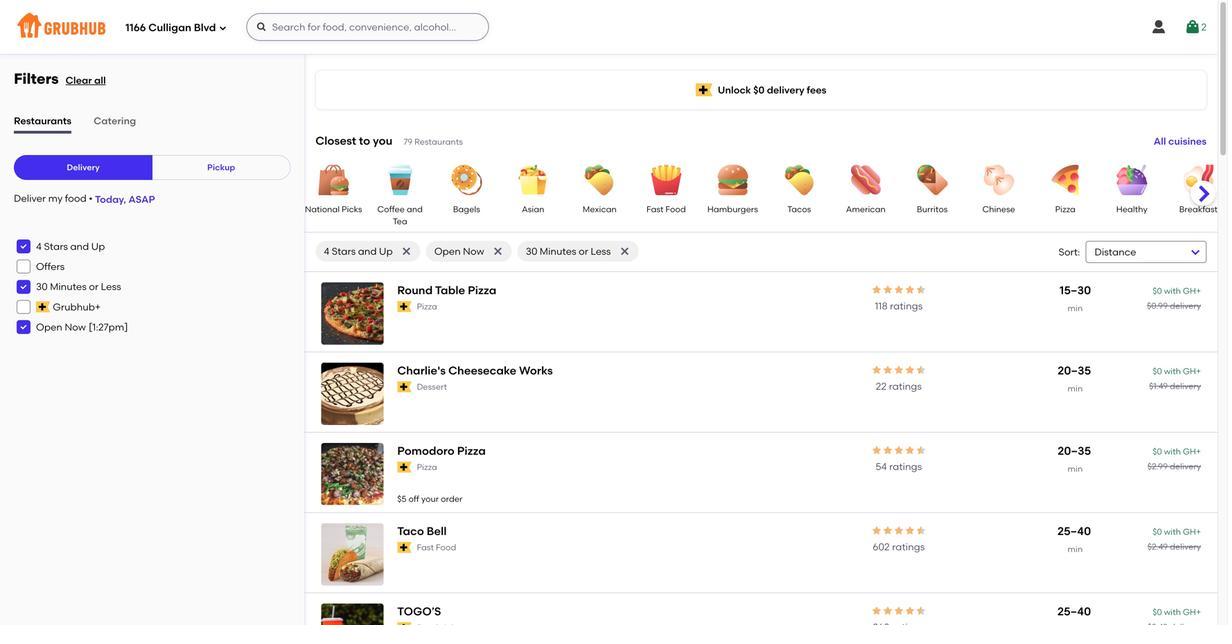 Task type: locate. For each thing, give the bounding box(es) containing it.
gh+ inside $0 with gh+ $2.49 delivery
[[1183, 528, 1201, 538]]

1 horizontal spatial fast
[[647, 205, 664, 215]]

$0 for 602 ratings
[[1153, 528, 1162, 538]]

1 vertical spatial or
[[89, 281, 99, 293]]

restaurants down "filters"
[[14, 115, 71, 127]]

$0 right unlock
[[754, 84, 765, 96]]

subscription pass image
[[397, 382, 411, 393], [397, 463, 411, 474], [397, 623, 411, 626]]

0 vertical spatial or
[[579, 246, 588, 257]]

closest
[[316, 134, 356, 148]]

now down bagels at the top left
[[463, 246, 484, 257]]

grubhub+
[[53, 301, 101, 313]]

ratings right '118'
[[890, 300, 923, 312]]

subscription pass image for pomodoro
[[397, 463, 411, 474]]

1 horizontal spatial fast food
[[647, 205, 686, 215]]

4 stars and up up the 'offers'
[[36, 241, 105, 253]]

1 horizontal spatial svg image
[[1185, 19, 1201, 35]]

2 with from the top
[[1164, 367, 1181, 377]]

pizza down round
[[417, 302, 437, 312]]

0 horizontal spatial 4
[[36, 241, 42, 253]]

3 min from the top
[[1068, 464, 1083, 475]]

up
[[91, 241, 105, 253], [379, 246, 393, 257]]

open for open now [1:27pm]
[[36, 322, 62, 333]]

and down the deliver my food • today, asap
[[70, 241, 89, 253]]

3 subscription pass image from the top
[[397, 623, 411, 626]]

1 horizontal spatial 30 minutes or less
[[526, 246, 611, 257]]

open down grubhub+ in the left of the page
[[36, 322, 62, 333]]

you
[[373, 134, 393, 148]]

delivery right $0.99 on the top right of page
[[1170, 301, 1201, 311]]

1 horizontal spatial 4 stars and up
[[324, 246, 393, 257]]

subscription pass image for charlie's
[[397, 382, 411, 393]]

1 vertical spatial food
[[436, 543, 456, 553]]

4 with from the top
[[1164, 528, 1181, 538]]

0 horizontal spatial stars
[[44, 241, 68, 253]]

0 vertical spatial 25–40
[[1058, 525, 1091, 539]]

pizza inside "link"
[[457, 445, 486, 458]]

1 horizontal spatial open
[[434, 246, 461, 257]]

cuisines
[[1169, 135, 1207, 147]]

1 min from the top
[[1068, 304, 1083, 314]]

catering
[[94, 115, 136, 127]]

$0 inside $0 with gh+ $0.99 delivery
[[1153, 286, 1162, 296]]

1166
[[125, 22, 146, 34]]

2 25–40 from the top
[[1058, 606, 1091, 619]]

grubhub plus flag logo image down the 'offers'
[[36, 302, 53, 313]]

main navigation navigation
[[0, 0, 1218, 54]]

delivery right $2.49
[[1170, 542, 1201, 552]]

coffee and tea
[[377, 205, 423, 227]]

or up grubhub+ in the left of the page
[[89, 281, 99, 293]]

with for taco bell
[[1164, 528, 1181, 538]]

ratings right "22"
[[889, 381, 922, 393]]

0 horizontal spatial now
[[65, 322, 86, 333]]

0 horizontal spatial grubhub plus flag logo image
[[36, 302, 53, 313]]

1 subscription pass image from the top
[[397, 302, 411, 313]]

gh+ inside $0 with gh+ $0.99 delivery
[[1183, 286, 1201, 296]]

and up tea
[[407, 205, 423, 215]]

bagels image
[[442, 165, 491, 195]]

1 vertical spatial subscription pass image
[[397, 543, 411, 554]]

$0 up $1.49
[[1153, 367, 1162, 377]]

taco bell logo image
[[321, 524, 384, 586]]

0 vertical spatial restaurants
[[14, 115, 71, 127]]

2 subscription pass image from the top
[[397, 463, 411, 474]]

0 horizontal spatial restaurants
[[14, 115, 71, 127]]

subscription pass image for round
[[397, 302, 411, 313]]

Search for food, convenience, alcohol... search field
[[247, 13, 489, 41]]

svg image inside 30 minutes or less button
[[619, 246, 630, 257]]

closest to you
[[316, 134, 393, 148]]

gh+ inside $0 with gh+ $1.49 delivery
[[1183, 367, 1201, 377]]

charlie's cheesecake works logo image
[[321, 363, 384, 426]]

0 horizontal spatial fast
[[417, 543, 434, 553]]

0 vertical spatial fast food
[[647, 205, 686, 215]]

$5
[[397, 495, 407, 505]]

$0 up $2.99
[[1153, 447, 1162, 457]]

5 gh+ from the top
[[1183, 608, 1201, 618]]

2 horizontal spatial and
[[407, 205, 423, 215]]

gh+ for charlie's cheesecake works
[[1183, 367, 1201, 377]]

svg image inside "4 stars and up" button
[[401, 246, 412, 257]]

restaurants button
[[14, 110, 91, 135]]

less up [1:27pm]
[[101, 281, 121, 293]]

2 20–35 min from the top
[[1058, 445, 1091, 475]]

or inside button
[[579, 246, 588, 257]]

mexican
[[583, 205, 617, 215]]

open for open now
[[434, 246, 461, 257]]

0 vertical spatial subscription pass image
[[397, 382, 411, 393]]

sort :
[[1059, 246, 1080, 258]]

chinese image
[[975, 165, 1023, 195]]

subscription pass image down "charlie's"
[[397, 382, 411, 393]]

min for round table pizza
[[1068, 304, 1083, 314]]

pomodoro pizza link
[[397, 444, 754, 459]]

30 inside 30 minutes or less button
[[526, 246, 538, 257]]

catering button
[[91, 110, 136, 135]]

79
[[404, 137, 413, 147]]

1 horizontal spatial grubhub plus flag logo image
[[696, 84, 712, 97]]

0 horizontal spatial minutes
[[50, 281, 87, 293]]

$0 up $0.99 on the top right of page
[[1153, 286, 1162, 296]]

subscription pass image
[[397, 302, 411, 313], [397, 543, 411, 554]]

with inside $0 with gh+ $2.49 delivery
[[1164, 528, 1181, 538]]

now down grubhub+ in the left of the page
[[65, 322, 86, 333]]

1 horizontal spatial food
[[666, 205, 686, 215]]

1 horizontal spatial stars
[[332, 246, 356, 257]]

30 minutes or less up grubhub+ in the left of the page
[[36, 281, 121, 293]]

1 subscription pass image from the top
[[397, 382, 411, 393]]

2 button
[[1185, 15, 1207, 40]]

stars up the 'offers'
[[44, 241, 68, 253]]

subscription pass image down round
[[397, 302, 411, 313]]

4 gh+ from the top
[[1183, 528, 1201, 538]]

1 20–35 from the top
[[1058, 364, 1091, 378]]

25–40
[[1058, 525, 1091, 539], [1058, 606, 1091, 619]]

2 vertical spatial subscription pass image
[[397, 623, 411, 626]]

my
[[48, 193, 63, 204]]

1 vertical spatial restaurants
[[415, 137, 463, 147]]

your
[[421, 495, 439, 505]]

less
[[591, 246, 611, 257], [101, 281, 121, 293]]

fast food down fast food image
[[647, 205, 686, 215]]

$0
[[754, 84, 765, 96], [1153, 286, 1162, 296], [1153, 367, 1162, 377], [1153, 447, 1162, 457], [1153, 528, 1162, 538], [1153, 608, 1162, 618]]

30 minutes or less
[[526, 246, 611, 257], [36, 281, 121, 293]]

2 min from the top
[[1068, 384, 1083, 394]]

blvd
[[194, 22, 216, 34]]

2 gh+ from the top
[[1183, 367, 1201, 377]]

with inside $0 with gh+ $1.49 delivery
[[1164, 367, 1181, 377]]

1 vertical spatial open
[[36, 322, 62, 333]]

minutes up grubhub+ in the left of the page
[[50, 281, 87, 293]]

subscription pass image down taco
[[397, 543, 411, 554]]

and
[[407, 205, 423, 215], [70, 241, 89, 253], [358, 246, 377, 257]]

1 vertical spatial 20–35 min
[[1058, 445, 1091, 475]]

$2.49
[[1148, 542, 1168, 552]]

and inside button
[[358, 246, 377, 257]]

with up $2.99
[[1164, 447, 1181, 457]]

30 down the 'offers'
[[36, 281, 48, 293]]

and down picks
[[358, 246, 377, 257]]

1 vertical spatial 30 minutes or less
[[36, 281, 121, 293]]

table
[[435, 284, 465, 297]]

restaurants right 79
[[415, 137, 463, 147]]

ratings for round table pizza
[[890, 300, 923, 312]]

0 horizontal spatial fast food
[[417, 543, 456, 553]]

5 with from the top
[[1164, 608, 1181, 618]]

round table pizza
[[397, 284, 497, 297]]

with up $1.49
[[1164, 367, 1181, 377]]

taco bell link
[[397, 524, 754, 540]]

0 vertical spatial 30 minutes or less
[[526, 246, 611, 257]]

0 vertical spatial open
[[434, 246, 461, 257]]

1 horizontal spatial or
[[579, 246, 588, 257]]

with inside $0 with gh+ $0.99 delivery
[[1164, 286, 1181, 296]]

1 with from the top
[[1164, 286, 1181, 296]]

fast down taco bell
[[417, 543, 434, 553]]

4 stars and up inside button
[[324, 246, 393, 257]]

food
[[666, 205, 686, 215], [436, 543, 456, 553]]

1 vertical spatial 20–35
[[1058, 445, 1091, 458]]

food down bell
[[436, 543, 456, 553]]

30 down asian
[[526, 246, 538, 257]]

min for taco bell
[[1068, 545, 1083, 555]]

delivery right $1.49
[[1170, 382, 1201, 392]]

ratings right 602
[[892, 542, 925, 553]]

or up round table pizza link
[[579, 246, 588, 257]]

0 vertical spatial svg image
[[1185, 19, 1201, 35]]

0 horizontal spatial 30
[[36, 281, 48, 293]]

ratings
[[890, 300, 923, 312], [889, 381, 922, 393], [889, 461, 922, 473], [892, 542, 925, 553]]

•
[[89, 193, 93, 204]]

30 minutes or less up round table pizza link
[[526, 246, 611, 257]]

1 vertical spatial svg image
[[19, 303, 28, 312]]

tacos
[[788, 205, 811, 215]]

delivery right $2.99
[[1170, 462, 1201, 472]]

0 horizontal spatial or
[[89, 281, 99, 293]]

works
[[519, 364, 553, 378]]

1 25–40 from the top
[[1058, 525, 1091, 539]]

3 gh+ from the top
[[1183, 447, 1201, 457]]

gh+
[[1183, 286, 1201, 296], [1183, 367, 1201, 377], [1183, 447, 1201, 457], [1183, 528, 1201, 538], [1183, 608, 1201, 618]]

20–35 min for 54 ratings
[[1058, 445, 1091, 475]]

up down •
[[91, 241, 105, 253]]

delivery inside $0 with gh+ $2.49 delivery
[[1170, 542, 1201, 552]]

fast down fast food image
[[647, 205, 664, 215]]

2 20–35 from the top
[[1058, 445, 1091, 458]]

$0 inside $0 with gh+ $1.49 delivery
[[1153, 367, 1162, 377]]

0 horizontal spatial open
[[36, 322, 62, 333]]

burritos
[[917, 205, 948, 215]]

4 down national
[[324, 246, 330, 257]]

0 vertical spatial subscription pass image
[[397, 302, 411, 313]]

now for open now [1:27pm]
[[65, 322, 86, 333]]

clear all button
[[66, 68, 111, 93]]

open inside open now button
[[434, 246, 461, 257]]

with for round table pizza
[[1164, 286, 1181, 296]]

0 vertical spatial 30
[[526, 246, 538, 257]]

with down $2.49
[[1164, 608, 1181, 618]]

deliver
[[14, 193, 46, 204]]

star icon image
[[871, 285, 882, 296], [882, 285, 893, 296], [893, 285, 905, 296], [905, 285, 916, 296], [916, 285, 927, 296], [916, 285, 927, 296], [871, 365, 882, 376], [882, 365, 893, 376], [893, 365, 905, 376], [905, 365, 916, 376], [916, 365, 927, 376], [916, 365, 927, 376], [871, 445, 882, 457], [882, 445, 893, 457], [893, 445, 905, 457], [905, 445, 916, 457], [916, 445, 927, 457], [916, 445, 927, 457], [871, 526, 882, 537], [882, 526, 893, 537], [893, 526, 905, 537], [905, 526, 916, 537], [916, 526, 927, 537], [916, 526, 927, 537], [871, 606, 882, 617], [882, 606, 893, 617], [893, 606, 905, 617], [905, 606, 916, 617], [916, 606, 927, 617], [916, 606, 927, 617]]

1 gh+ from the top
[[1183, 286, 1201, 296]]

4 stars and up
[[36, 241, 105, 253], [324, 246, 393, 257]]

min inside 15–30 min
[[1068, 304, 1083, 314]]

fast food down bell
[[417, 543, 456, 553]]

food down fast food image
[[666, 205, 686, 215]]

asian
[[522, 205, 544, 215]]

$2.99
[[1148, 462, 1168, 472]]

unlock $0 delivery fees
[[718, 84, 827, 96]]

1 vertical spatial now
[[65, 322, 86, 333]]

picks
[[342, 205, 362, 215]]

2
[[1201, 21, 1207, 33]]

delivery
[[767, 84, 805, 96], [1170, 301, 1201, 311], [1170, 382, 1201, 392], [1170, 462, 1201, 472], [1170, 542, 1201, 552]]

gh+ for round table pizza
[[1183, 286, 1201, 296]]

602
[[873, 542, 890, 553]]

$0 up $2.49
[[1153, 528, 1162, 538]]

bagels
[[453, 205, 480, 215]]

20–35 min
[[1058, 364, 1091, 394], [1058, 445, 1091, 475]]

delivery inside $0 with gh+ $0.99 delivery
[[1170, 301, 1201, 311]]

1 horizontal spatial restaurants
[[415, 137, 463, 147]]

1 horizontal spatial 4
[[324, 246, 330, 257]]

svg image
[[1185, 19, 1201, 35], [19, 303, 28, 312]]

up down tea
[[379, 246, 393, 257]]

1 horizontal spatial now
[[463, 246, 484, 257]]

now inside open now button
[[463, 246, 484, 257]]

3 with from the top
[[1164, 447, 1181, 457]]

with for charlie's cheesecake works
[[1164, 367, 1181, 377]]

0 vertical spatial minutes
[[540, 246, 577, 257]]

sort
[[1059, 246, 1078, 258]]

with up $2.49
[[1164, 528, 1181, 538]]

bell
[[427, 525, 447, 539]]

filters
[[14, 70, 59, 88]]

1 vertical spatial grubhub plus flag logo image
[[36, 302, 53, 313]]

4 min from the top
[[1068, 545, 1083, 555]]

less down mexican
[[591, 246, 611, 257]]

$0 inside $0 with gh+ $2.99 delivery
[[1153, 447, 1162, 457]]

min
[[1068, 304, 1083, 314], [1068, 384, 1083, 394], [1068, 464, 1083, 475], [1068, 545, 1083, 555]]

open up round table pizza
[[434, 246, 461, 257]]

30 minutes or less inside button
[[526, 246, 611, 257]]

ratings for charlie's cheesecake works
[[889, 381, 922, 393]]

0 vertical spatial now
[[463, 246, 484, 257]]

2 subscription pass image from the top
[[397, 543, 411, 554]]

0 vertical spatial 20–35
[[1058, 364, 1091, 378]]

1 horizontal spatial 30
[[526, 246, 538, 257]]

1 horizontal spatial and
[[358, 246, 377, 257]]

delivery inside $0 with gh+ $1.49 delivery
[[1170, 382, 1201, 392]]

grubhub plus flag logo image left unlock
[[696, 84, 712, 97]]

delivery inside $0 with gh+ $2.99 delivery
[[1170, 462, 1201, 472]]

pizza right pomodoro
[[457, 445, 486, 458]]

0 vertical spatial less
[[591, 246, 611, 257]]

or
[[579, 246, 588, 257], [89, 281, 99, 293]]

subscription pass image down pomodoro
[[397, 463, 411, 474]]

0 horizontal spatial less
[[101, 281, 121, 293]]

20–35 for 22 ratings
[[1058, 364, 1091, 378]]

4 stars and up down picks
[[324, 246, 393, 257]]

togo's logo image
[[321, 604, 384, 626]]

1 20–35 min from the top
[[1058, 364, 1091, 394]]

coffee and tea image
[[376, 165, 424, 195]]

with up $0.99 on the top right of page
[[1164, 286, 1181, 296]]

pizza image
[[1041, 165, 1090, 195]]

0 horizontal spatial and
[[70, 241, 89, 253]]

1 horizontal spatial minutes
[[540, 246, 577, 257]]

svg image
[[1151, 19, 1168, 35], [256, 21, 267, 33], [219, 24, 227, 32], [19, 243, 28, 251], [401, 246, 412, 257], [493, 246, 504, 257], [619, 246, 630, 257], [19, 263, 28, 271], [19, 283, 28, 291], [19, 323, 28, 332]]

min inside 25–40 min
[[1068, 545, 1083, 555]]

stars down picks
[[332, 246, 356, 257]]

1 vertical spatial subscription pass image
[[397, 463, 411, 474]]

today, asap button
[[95, 187, 155, 212]]

culligan
[[148, 22, 191, 34]]

1 vertical spatial 25–40
[[1058, 606, 1091, 619]]

0 vertical spatial grubhub plus flag logo image
[[696, 84, 712, 97]]

subscription pass image down togo's
[[397, 623, 411, 626]]

4 up the 'offers'
[[36, 241, 42, 253]]

1 horizontal spatial up
[[379, 246, 393, 257]]

20–35
[[1058, 364, 1091, 378], [1058, 445, 1091, 458]]

0 vertical spatial food
[[666, 205, 686, 215]]

118 ratings
[[875, 300, 923, 312]]

minutes up round table pizza link
[[540, 246, 577, 257]]

30 minutes or less button
[[518, 241, 639, 262]]

$0 inside $0 with gh+ $2.49 delivery
[[1153, 528, 1162, 538]]

fast food
[[647, 205, 686, 215], [417, 543, 456, 553]]

svg image inside open now button
[[493, 246, 504, 257]]

grubhub plus flag logo image
[[696, 84, 712, 97], [36, 302, 53, 313]]

pizza
[[1056, 205, 1076, 215], [468, 284, 497, 297], [417, 302, 437, 312], [457, 445, 486, 458], [417, 463, 437, 473]]

1 horizontal spatial less
[[591, 246, 611, 257]]

20–35 min for 22 ratings
[[1058, 364, 1091, 394]]

0 vertical spatial 20–35 min
[[1058, 364, 1091, 394]]

all cuisines button
[[1154, 129, 1207, 154]]

national picks image
[[309, 165, 358, 195]]

american
[[846, 205, 886, 215]]

min for charlie's cheesecake works
[[1068, 384, 1083, 394]]

1 vertical spatial minutes
[[50, 281, 87, 293]]

0 vertical spatial fast
[[647, 205, 664, 215]]

fast
[[647, 205, 664, 215], [417, 543, 434, 553]]



Task type: vqa. For each thing, say whether or not it's contained in the screenshot.


Task type: describe. For each thing, give the bounding box(es) containing it.
all
[[1154, 135, 1166, 147]]

1166 culligan blvd
[[125, 22, 216, 34]]

delivery
[[67, 162, 100, 172]]

pizza right 'table'
[[468, 284, 497, 297]]

pizza down pizza image at the right top of the page
[[1056, 205, 1076, 215]]

118
[[875, 300, 888, 312]]

0 horizontal spatial food
[[436, 543, 456, 553]]

79 restaurants
[[404, 137, 463, 147]]

tacos image
[[775, 165, 824, 195]]

delivery for taco bell
[[1170, 542, 1201, 552]]

0 horizontal spatial 4 stars and up
[[36, 241, 105, 253]]

$0 for 118 ratings
[[1153, 286, 1162, 296]]

tea
[[393, 217, 407, 227]]

$0 with gh+ $0.99 delivery
[[1147, 286, 1201, 311]]

54
[[876, 461, 887, 473]]

american image
[[842, 165, 890, 195]]

:
[[1078, 246, 1080, 258]]

svg image inside the 2 button
[[1185, 19, 1201, 35]]

fast food image
[[642, 165, 691, 195]]

ratings for taco bell
[[892, 542, 925, 553]]

breakfast
[[1180, 205, 1218, 215]]

and inside coffee and tea
[[407, 205, 423, 215]]

25–40 for 25–40 min
[[1058, 525, 1091, 539]]

4 stars and up button
[[316, 241, 421, 262]]

25–40 min
[[1058, 525, 1091, 555]]

0 horizontal spatial up
[[91, 241, 105, 253]]

gh+ for taco bell
[[1183, 528, 1201, 538]]

deliver my food • today, asap
[[14, 193, 155, 205]]

1 vertical spatial fast food
[[417, 543, 456, 553]]

clear
[[66, 74, 92, 86]]

offers
[[36, 261, 65, 273]]

togo's link
[[397, 604, 754, 620]]

charlie's cheesecake works
[[397, 364, 553, 378]]

open now
[[434, 246, 484, 257]]

national
[[305, 205, 340, 215]]

20–35 for 54 ratings
[[1058, 445, 1091, 458]]

4 inside button
[[324, 246, 330, 257]]

$0 down $2.49
[[1153, 608, 1162, 618]]

now for open now
[[463, 246, 484, 257]]

0 horizontal spatial 30 minutes or less
[[36, 281, 121, 293]]

chinese
[[983, 205, 1015, 215]]

open now [1:27pm]
[[36, 322, 128, 333]]

hamburgers image
[[709, 165, 757, 195]]

1 vertical spatial fast
[[417, 543, 434, 553]]

$0 for 22 ratings
[[1153, 367, 1162, 377]]

0 horizontal spatial svg image
[[19, 303, 28, 312]]

1 vertical spatial 30
[[36, 281, 48, 293]]

mexican image
[[576, 165, 624, 195]]

25–40 for 25–40
[[1058, 606, 1091, 619]]

asap
[[128, 194, 155, 205]]

delivery for charlie's cheesecake works
[[1170, 382, 1201, 392]]

hamburgers
[[708, 205, 758, 215]]

togo's
[[397, 606, 441, 619]]

22 ratings
[[876, 381, 922, 393]]

15–30
[[1060, 284, 1091, 297]]

taco bell
[[397, 525, 447, 539]]

charlie's cheesecake works link
[[397, 363, 754, 379]]

burritos image
[[908, 165, 957, 195]]

minutes inside 30 minutes or less button
[[540, 246, 577, 257]]

national picks
[[305, 205, 362, 215]]

[1:27pm]
[[89, 322, 128, 333]]

54 ratings
[[876, 461, 922, 473]]

1 vertical spatial less
[[101, 281, 121, 293]]

coffee
[[377, 205, 405, 215]]

order
[[441, 495, 463, 505]]

subscription pass image for taco
[[397, 543, 411, 554]]

pickup
[[207, 162, 235, 172]]

$0 with gh+ $2.99 delivery
[[1148, 447, 1201, 472]]

unlock
[[718, 84, 751, 96]]

pomodoro pizza logo image
[[321, 444, 384, 506]]

pomodoro pizza
[[397, 445, 486, 458]]

taco
[[397, 525, 424, 539]]

$1.49
[[1150, 382, 1168, 392]]

today,
[[95, 194, 126, 205]]

all
[[94, 74, 106, 86]]

delivery left fees
[[767, 84, 805, 96]]

602 ratings
[[873, 542, 925, 553]]

$0.99
[[1147, 301, 1168, 311]]

round table pizza logo image
[[321, 283, 384, 345]]

$0 with gh+
[[1153, 608, 1201, 618]]

all cuisines
[[1154, 135, 1207, 147]]

charlie's
[[397, 364, 446, 378]]

$0 with gh+ $1.49 delivery
[[1150, 367, 1201, 392]]

restaurants inside 'button'
[[14, 115, 71, 127]]

with inside $0 with gh+ $2.99 delivery
[[1164, 447, 1181, 457]]

less inside button
[[591, 246, 611, 257]]

ratings right 54
[[889, 461, 922, 473]]

fees
[[807, 84, 827, 96]]

round
[[397, 284, 433, 297]]

gh+ inside $0 with gh+ $2.99 delivery
[[1183, 447, 1201, 457]]

stars inside "4 stars and up" button
[[332, 246, 356, 257]]

15–30 min
[[1060, 284, 1091, 314]]

$5 off your order
[[397, 495, 463, 505]]

22
[[876, 381, 887, 393]]

off
[[409, 495, 419, 505]]

up inside "4 stars and up" button
[[379, 246, 393, 257]]

round table pizza link
[[397, 283, 754, 298]]

breakfast image
[[1174, 165, 1223, 195]]

to
[[359, 134, 370, 148]]

dessert
[[417, 382, 447, 392]]

healthy image
[[1108, 165, 1156, 195]]

$0 for 54 ratings
[[1153, 447, 1162, 457]]

pomodoro
[[397, 445, 455, 458]]

asian image
[[509, 165, 558, 195]]

pizza down pomodoro
[[417, 463, 437, 473]]

$0 with gh+ $2.49 delivery
[[1148, 528, 1201, 552]]

food
[[65, 193, 87, 204]]

healthy
[[1117, 205, 1148, 215]]

delivery for round table pizza
[[1170, 301, 1201, 311]]

filters clear all
[[14, 70, 106, 88]]

open now button
[[426, 241, 512, 262]]

delivery button
[[14, 155, 153, 180]]



